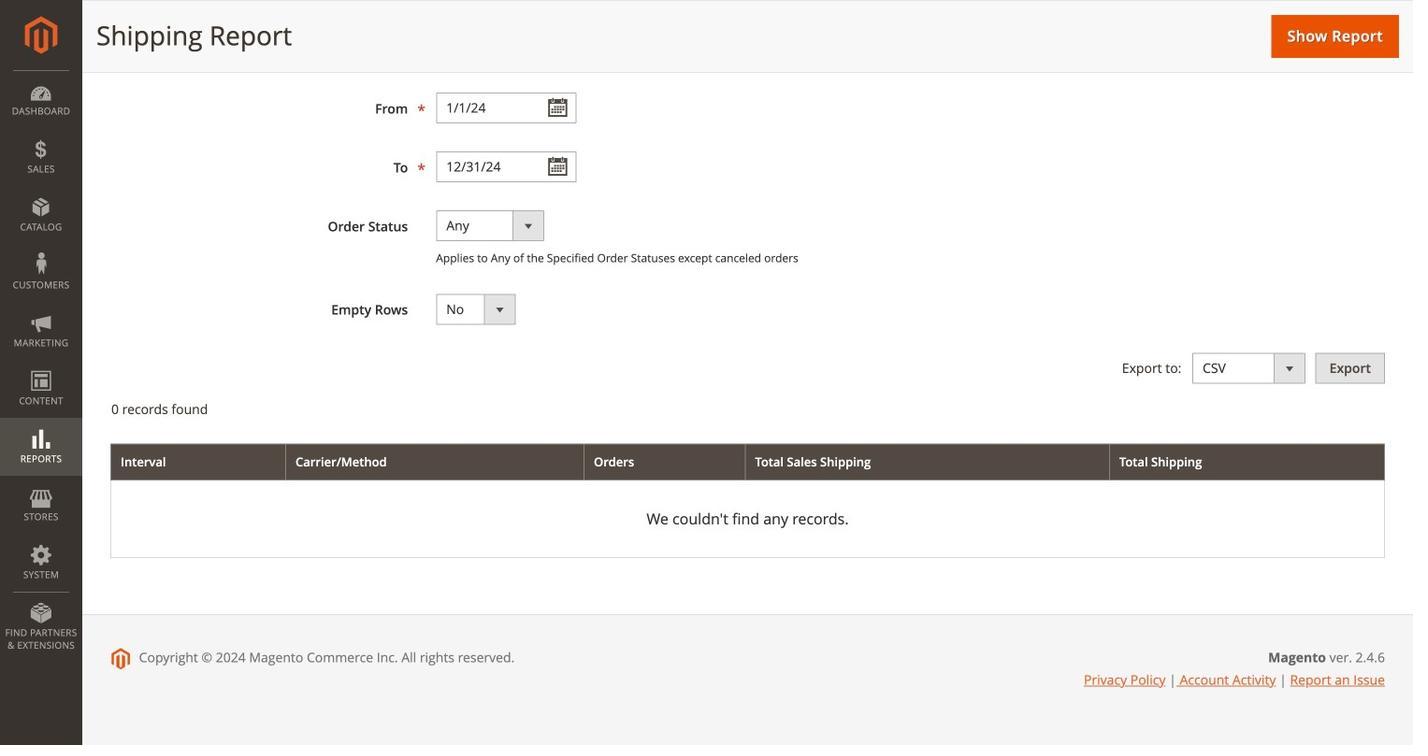 Task type: vqa. For each thing, say whether or not it's contained in the screenshot.
menu
no



Task type: locate. For each thing, give the bounding box(es) containing it.
None text field
[[436, 93, 577, 124], [436, 152, 577, 183], [436, 93, 577, 124], [436, 152, 577, 183]]

magento admin panel image
[[25, 16, 58, 54]]

menu bar
[[0, 70, 82, 662]]



